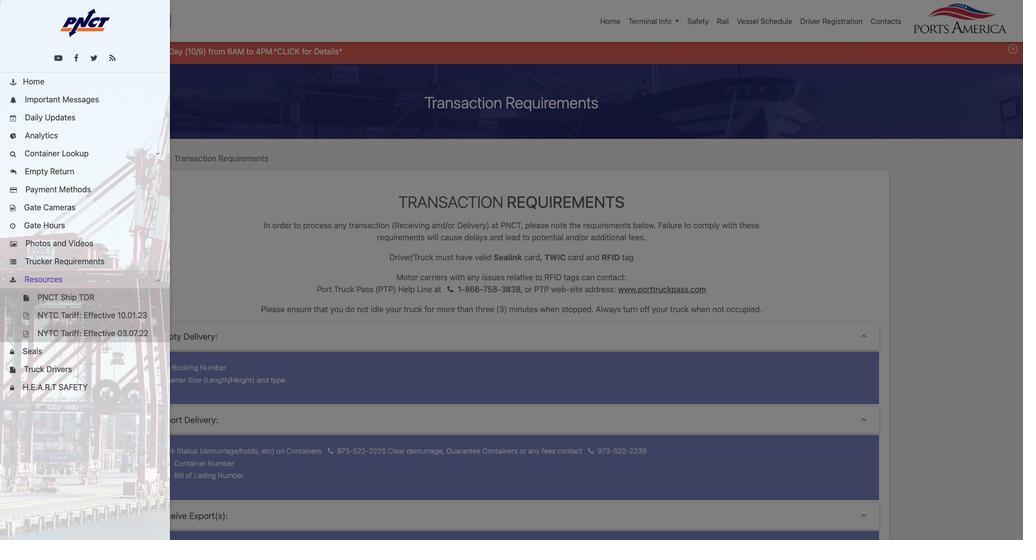 Task type: vqa. For each thing, say whether or not it's contained in the screenshot.
Terminal. to the bottom
no



Task type: locate. For each thing, give the bounding box(es) containing it.
2225
[[369, 447, 386, 456]]

contacts link
[[868, 11, 906, 31]]

hours
[[43, 221, 65, 230]]

0 vertical spatial rfid
[[602, 253, 620, 262]]

1 522- from the left
[[353, 447, 369, 456]]

1 horizontal spatial requirements
[[584, 221, 631, 230]]

1 horizontal spatial empty
[[156, 332, 181, 342]]

effective down nytc tariff: effective 10.01.23
[[84, 329, 115, 338]]

2 973- from the left
[[598, 447, 614, 456]]

0 horizontal spatial not
[[357, 305, 369, 314]]

1 vertical spatial requirements
[[377, 233, 425, 242]]

pnct will be open on columbus day (10/9) from 6am to 4pm.*click for details* link
[[51, 45, 343, 57]]

tariff: for nytc tariff: effective 03.07.22
[[61, 329, 82, 338]]

truck right port
[[334, 285, 355, 294]]

container lookup link
[[0, 145, 170, 163]]

will left cause at left top
[[427, 233, 439, 242]]

driver registration link
[[797, 11, 868, 31]]

nytc inside "link"
[[38, 311, 59, 320]]

phone image left 1-
[[448, 286, 454, 294]]

any left fees
[[529, 447, 540, 456]]

0 vertical spatial effective
[[84, 311, 115, 320]]

0 horizontal spatial any
[[334, 221, 347, 230]]

import delivery: tab panel
[[144, 436, 880, 503]]

nytc tariff: effective 03.07.22
[[36, 329, 149, 338]]

0 horizontal spatial 973-
[[337, 447, 353, 456]]

receive export(s): tab panel
[[144, 532, 880, 541]]

0 horizontal spatial when
[[540, 305, 560, 314]]

and up trucker requirements
[[53, 239, 66, 248]]

additional
[[591, 233, 627, 242]]

calendar check o image
[[10, 116, 16, 122]]

photos
[[25, 239, 51, 248]]

rss image
[[109, 54, 116, 62]]

0 horizontal spatial truck
[[404, 305, 423, 314]]

bill
[[174, 472, 184, 480]]

contact:
[[597, 273, 627, 282]]

effective
[[84, 311, 115, 320], [84, 329, 115, 338]]

1 vertical spatial empty
[[156, 332, 181, 342]]

0 horizontal spatial with
[[450, 273, 465, 282]]

close image
[[1009, 44, 1019, 54]]

at inside in order to process any transaction (receiving and/or delivery) at pnct, please note the requirements below. failure to comply with these requirements will cause delays and lead to potential and/or additional fees.
[[492, 221, 499, 230]]

on
[[119, 47, 128, 56], [277, 447, 285, 456]]

updates
[[45, 113, 76, 122]]

0 vertical spatial on
[[119, 47, 128, 56]]

1 horizontal spatial your
[[653, 305, 669, 314]]

motor
[[397, 273, 418, 282]]

and left the lead
[[490, 233, 504, 242]]

gate hours link
[[0, 217, 170, 235]]

2 horizontal spatial any
[[529, 447, 540, 456]]

1 tariff: from the top
[[61, 311, 82, 320]]

tariff:
[[61, 311, 82, 320], [61, 329, 82, 338]]

0 horizontal spatial on
[[119, 47, 128, 56]]

minutes
[[510, 305, 538, 314]]

container up of
[[174, 460, 206, 468]]

be
[[87, 47, 97, 56]]

0 vertical spatial gate
[[24, 203, 41, 212]]

off
[[640, 305, 650, 314]]

1 vertical spatial rfid
[[545, 273, 562, 282]]

1 vertical spatial on
[[277, 447, 285, 456]]

0 horizontal spatial truck
[[24, 365, 44, 374]]

pnct for pnct will be open on columbus day (10/9) from 6am to 4pm.*click for details*
[[51, 47, 72, 56]]

videos
[[69, 239, 93, 248]]

2 not from the left
[[713, 305, 725, 314]]

gate down 'payment'
[[24, 203, 41, 212]]

0 horizontal spatial for
[[302, 47, 312, 56]]

522-
[[353, 447, 369, 456], [614, 447, 630, 456]]

file pdf o image
[[24, 314, 29, 320]]

(demurrage/holds,
[[200, 447, 260, 456]]

(length/height)
[[204, 376, 255, 384]]

h.e.a.r.t
[[23, 383, 57, 392]]

on inside alert
[[119, 47, 128, 56]]

important messages link
[[0, 91, 170, 109]]

phone image inside the '1-866-758-3838' link
[[448, 286, 454, 294]]

truck
[[334, 285, 355, 294], [24, 365, 44, 374]]

empty up 'payment'
[[25, 167, 48, 176]]

pnct inside alert
[[51, 47, 72, 56]]

file movie o image
[[10, 206, 15, 212]]

1 vertical spatial delivery:
[[184, 415, 219, 426]]

1 horizontal spatial 973-
[[598, 447, 614, 456]]

for left more
[[425, 305, 435, 314]]

with
[[723, 221, 738, 230], [450, 273, 465, 282]]

empty for empty delivery:
[[156, 332, 181, 342]]

pnct down resources
[[38, 293, 59, 302]]

0 vertical spatial tariff:
[[61, 311, 82, 320]]

etc)
[[262, 447, 275, 456]]

1 vertical spatial home link
[[0, 73, 170, 91]]

import
[[156, 415, 182, 426]]

tariff: for nytc tariff: effective 10.01.23
[[61, 311, 82, 320]]

empty return link
[[0, 163, 170, 181]]

to up ptp
[[536, 273, 543, 282]]

0 vertical spatial empty
[[25, 167, 48, 176]]

1 vertical spatial gate
[[24, 221, 41, 230]]

tab list
[[144, 324, 880, 541]]

ship
[[61, 293, 77, 302]]

1 effective from the top
[[84, 311, 115, 320]]

973- left 2225
[[337, 447, 353, 456]]

in
[[264, 221, 270, 230]]

resources
[[22, 275, 63, 284]]

angle down image
[[156, 151, 160, 157]]

0 vertical spatial delivery:
[[184, 332, 218, 342]]

1 horizontal spatial containers
[[483, 447, 518, 456]]

lock image
[[10, 386, 14, 392]]

2 tariff: from the top
[[61, 329, 82, 338]]

when down "www.porttruckpass.com"
[[691, 305, 711, 314]]

and
[[490, 233, 504, 242], [53, 239, 66, 248], [586, 253, 600, 262], [257, 376, 269, 384]]

with inside in order to process any transaction (receiving and/or delivery) at pnct, please note the requirements below. failure to comply with these requirements will cause delays and lead to potential and/or additional fees.
[[723, 221, 738, 230]]

daily updates link
[[0, 109, 170, 127]]

truck down seals
[[24, 365, 44, 374]]

receive
[[156, 511, 187, 522]]

container number bill of lading number
[[174, 460, 244, 480]]

help
[[398, 285, 415, 294]]

0 horizontal spatial your
[[386, 305, 402, 314]]

, or ptp web-site address: www.porttruckpass.com
[[521, 285, 707, 294]]

empty for empty return
[[25, 167, 48, 176]]

any right process
[[334, 221, 347, 230]]

1-866-758-3838
[[456, 285, 521, 294]]

file image
[[10, 368, 15, 374]]

1 horizontal spatial any
[[467, 273, 480, 282]]

to right 6am
[[247, 47, 254, 56]]

1 containers from the left
[[287, 447, 322, 456]]

on right the etc)
[[277, 447, 285, 456]]

delivery: right import
[[184, 415, 219, 426]]

1 vertical spatial tariff:
[[61, 329, 82, 338]]

will left be
[[74, 47, 85, 56]]

on for containers
[[277, 447, 285, 456]]

when down ptp
[[540, 305, 560, 314]]

0 vertical spatial for
[[302, 47, 312, 56]]

1 vertical spatial effective
[[84, 329, 115, 338]]

0 horizontal spatial rfid
[[545, 273, 562, 282]]

1 horizontal spatial at
[[492, 221, 499, 230]]

2 nytc from the top
[[38, 329, 59, 338]]

seals
[[21, 347, 42, 356]]

home link for daily updates link
[[0, 73, 170, 91]]

more
[[437, 305, 456, 314]]

empty up valid
[[156, 332, 181, 342]]

import delivery:
[[156, 415, 219, 426]]

0 vertical spatial transaction requirements
[[425, 93, 599, 112]]

to inside motor carriers with any issues relative to rfid tags can contact: port truck pass (ptp) help line at
[[536, 273, 543, 282]]

nytc
[[38, 311, 59, 320], [38, 329, 59, 338]]

0 horizontal spatial home
[[23, 77, 44, 86]]

daily
[[25, 113, 43, 122]]

1 horizontal spatial truck
[[671, 305, 689, 314]]

0 vertical spatial nytc
[[38, 311, 59, 320]]

requirements up additional
[[584, 221, 631, 230]]

phone image right the contact
[[589, 448, 594, 455]]

1 horizontal spatial and/or
[[566, 233, 589, 242]]

nytc tariff: effective 03.07.22 link
[[0, 325, 170, 343]]

0 vertical spatial truck
[[334, 285, 355, 294]]

container inside container number bill of lading number
[[174, 460, 206, 468]]

driver/truck must have valid sealink card, twic card and rfid tag
[[390, 253, 634, 262]]

you
[[330, 305, 344, 314]]

1 horizontal spatial home
[[142, 154, 164, 163]]

with left the these
[[723, 221, 738, 230]]

2 522- from the left
[[614, 447, 630, 456]]

tariff: down ship in the left of the page
[[61, 311, 82, 320]]

containers down import delivery: link
[[483, 447, 518, 456]]

empty delivery: link
[[156, 332, 868, 342]]

1 gate from the top
[[24, 203, 41, 212]]

0 horizontal spatial empty
[[25, 167, 48, 176]]

container down valid
[[154, 376, 186, 384]]

nytc for nytc tariff: effective 10.01.23
[[38, 311, 59, 320]]

973- for 973-522-2225
[[337, 447, 353, 456]]

phone image left the 973-522-2225
[[328, 448, 334, 455]]

0 horizontal spatial will
[[74, 47, 85, 56]]

2 horizontal spatial phone image
[[589, 448, 594, 455]]

0 vertical spatial number
[[200, 364, 227, 372]]

card,
[[525, 253, 543, 262]]

truck
[[404, 305, 423, 314], [671, 305, 689, 314]]

0 vertical spatial pnct
[[51, 47, 72, 56]]

2 vertical spatial number
[[218, 472, 244, 480]]

container
[[25, 149, 60, 158], [154, 376, 186, 384], [174, 460, 206, 468]]

pass
[[357, 285, 374, 294]]

0 vertical spatial at
[[492, 221, 499, 230]]

and/or up cause at left top
[[432, 221, 455, 230]]

0 horizontal spatial 522-
[[353, 447, 369, 456]]

1 vertical spatial transaction requirements
[[174, 154, 269, 163]]

requirements
[[584, 221, 631, 230], [377, 233, 425, 242]]

1 vertical spatial will
[[427, 233, 439, 242]]

daily updates
[[23, 113, 76, 122]]

any inside motor carriers with any issues relative to rfid tags can contact: port truck pass (ptp) help line at
[[467, 273, 480, 282]]

1 vertical spatial pnct
[[38, 293, 59, 302]]

2 truck from the left
[[671, 305, 689, 314]]

1 vertical spatial any
[[467, 273, 480, 282]]

phone image inside 973-522-2239 link
[[589, 448, 594, 455]]

1 vertical spatial nytc
[[38, 329, 59, 338]]

tariff: down nytc tariff: effective 10.01.23 "link"
[[61, 329, 82, 338]]

empty delivery:
[[156, 332, 218, 342]]

empty inside empty delivery: link
[[156, 332, 181, 342]]

0 vertical spatial any
[[334, 221, 347, 230]]

drivers
[[46, 365, 72, 374]]

0 vertical spatial with
[[723, 221, 738, 230]]

will inside in order to process any transaction (receiving and/or delivery) at pnct, please note the requirements below. failure to comply with these requirements will cause delays and lead to potential and/or additional fees.
[[427, 233, 439, 242]]

containers right the etc)
[[287, 447, 322, 456]]

to right 'order'
[[294, 221, 301, 230]]

nytc right file pdf o image
[[38, 329, 59, 338]]

fees
[[542, 447, 556, 456]]

home link
[[597, 11, 625, 31], [0, 73, 170, 91], [142, 154, 164, 163]]

2 your from the left
[[653, 305, 669, 314]]

container down 'analytics'
[[25, 149, 60, 158]]

2 vertical spatial any
[[529, 447, 540, 456]]

effective up nytc tariff: effective 03.07.22
[[84, 311, 115, 320]]

1 vertical spatial at
[[435, 285, 442, 294]]

1 horizontal spatial phone image
[[448, 286, 454, 294]]

your right off
[[653, 305, 669, 314]]

not right do
[[357, 305, 369, 314]]

pnct inside 'link'
[[38, 293, 59, 302]]

delivery:
[[184, 332, 218, 342], [184, 415, 219, 426]]

0 vertical spatial and/or
[[432, 221, 455, 230]]

2 vertical spatial transaction requirements
[[399, 192, 625, 211]]

your
[[386, 305, 402, 314], [653, 305, 669, 314]]

1 horizontal spatial when
[[691, 305, 711, 314]]

1 horizontal spatial truck
[[334, 285, 355, 294]]

on right rss image
[[119, 47, 128, 56]]

rfid left "tag" on the top
[[602, 253, 620, 262]]

phone image inside 973-522-2225 link
[[328, 448, 334, 455]]

container for container number bill of lading number
[[174, 460, 206, 468]]

1 horizontal spatial will
[[427, 233, 439, 242]]

for left details*
[[302, 47, 312, 56]]

973- left 2239 on the bottom right of page
[[598, 447, 614, 456]]

0 vertical spatial container
[[25, 149, 60, 158]]

0 vertical spatial home
[[601, 16, 621, 25]]

important messages
[[23, 95, 99, 104]]

truck inside motor carriers with any issues relative to rfid tags can contact: port truck pass (ptp) help line at
[[334, 285, 355, 294]]

truck down www.porttruckpass.com link
[[671, 305, 689, 314]]

truck down the help
[[404, 305, 423, 314]]

delivery: for empty delivery:
[[184, 332, 218, 342]]

important
[[25, 95, 60, 104]]

1 horizontal spatial on
[[277, 447, 285, 456]]

pie chart image
[[10, 134, 16, 140]]

pnct left the facebook image
[[51, 47, 72, 56]]

with up 1-
[[450, 273, 465, 282]]

0 vertical spatial requirements
[[584, 221, 631, 230]]

phone image for 1-866-758-3838
[[448, 286, 454, 294]]

at down carriers
[[435, 285, 442, 294]]

1 vertical spatial with
[[450, 273, 465, 282]]

and/or
[[432, 221, 455, 230], [566, 233, 589, 242]]

and/or down the
[[566, 233, 589, 242]]

and left type
[[257, 376, 269, 384]]

1 vertical spatial transaction
[[174, 154, 217, 163]]

2 gate from the top
[[24, 221, 41, 230]]

2 vertical spatial container
[[174, 460, 206, 468]]

at
[[492, 221, 499, 230], [435, 285, 442, 294]]

rfid up web-
[[545, 273, 562, 282]]

tag
[[622, 253, 634, 262]]

1 vertical spatial home
[[23, 77, 44, 86]]

booking
[[172, 364, 199, 372]]

and inside "link"
[[53, 239, 66, 248]]

gate for gate cameras
[[24, 203, 41, 212]]

not left occupied.
[[713, 305, 725, 314]]

0 horizontal spatial requirements
[[377, 233, 425, 242]]

youtube play image
[[54, 54, 62, 62]]

relative
[[507, 273, 534, 282]]

1 973- from the left
[[337, 447, 353, 456]]

1 your from the left
[[386, 305, 402, 314]]

0 horizontal spatial containers
[[287, 447, 322, 456]]

reply all image
[[10, 170, 16, 176]]

at left pnct,
[[492, 221, 499, 230]]

cause
[[441, 233, 463, 242]]

empty inside empty return link
[[25, 167, 48, 176]]

1 vertical spatial for
[[425, 305, 435, 314]]

list image
[[10, 260, 16, 266]]

containers
[[287, 447, 322, 456], [483, 447, 518, 456]]

lading
[[194, 472, 216, 480]]

1 horizontal spatial with
[[723, 221, 738, 230]]

any up 866-
[[467, 273, 480, 282]]

effective inside "link"
[[84, 311, 115, 320]]

requirements down '(receiving'
[[377, 233, 425, 242]]

delivery: up booking
[[184, 332, 218, 342]]

or right ,
[[525, 285, 533, 294]]

nytc right file pdf o icon
[[38, 311, 59, 320]]

1 horizontal spatial rfid
[[602, 253, 620, 262]]

analytics
[[23, 131, 58, 140]]

0 vertical spatial or
[[525, 285, 533, 294]]

your right the "idle"
[[386, 305, 402, 314]]

0 vertical spatial will
[[74, 47, 85, 56]]

gate up photos
[[24, 221, 41, 230]]

1 nytc from the top
[[38, 311, 59, 320]]

0 vertical spatial home link
[[597, 11, 625, 31]]

1 vertical spatial container
[[154, 376, 186, 384]]

0 horizontal spatial phone image
[[328, 448, 334, 455]]

or left fees
[[520, 447, 527, 456]]

1 horizontal spatial not
[[713, 305, 725, 314]]

payment methods link
[[0, 181, 170, 199]]

1 vertical spatial or
[[520, 447, 527, 456]]

tariff: inside "link"
[[61, 311, 82, 320]]

1 horizontal spatial 522-
[[614, 447, 630, 456]]

carriers
[[421, 273, 448, 282]]

phone image
[[448, 286, 454, 294], [328, 448, 334, 455], [589, 448, 594, 455]]

file pdf o image
[[24, 332, 29, 338]]

tab list containing empty delivery:
[[144, 324, 880, 541]]

1 vertical spatial number
[[208, 460, 234, 468]]

0 horizontal spatial at
[[435, 285, 442, 294]]

2 effective from the top
[[84, 329, 115, 338]]

on inside import delivery: tab panel
[[277, 447, 285, 456]]



Task type: describe. For each thing, give the bounding box(es) containing it.
fees.
[[629, 233, 647, 242]]

potential
[[532, 233, 564, 242]]

1 horizontal spatial for
[[425, 305, 435, 314]]

truck drivers
[[22, 365, 72, 374]]

type
[[271, 376, 285, 384]]

please ensure that you do not idle your truck for more than three (3) minutes when stopped. always turn off your truck when not occupied.
[[261, 305, 763, 314]]

clock o image
[[10, 224, 15, 230]]

to right the lead
[[523, 233, 530, 242]]

1 not from the left
[[357, 305, 369, 314]]

quick links
[[10, 16, 49, 25]]

container lookup
[[22, 149, 89, 158]]

home link for safety 'link'
[[597, 11, 625, 31]]

1 when from the left
[[540, 305, 560, 314]]

with inside motor carriers with any issues relative to rfid tags can contact: port truck pass (ptp) help line at
[[450, 273, 465, 282]]

download image
[[10, 278, 16, 284]]

safety
[[59, 383, 88, 392]]

rfid inside motor carriers with any issues relative to rfid tags can contact: port truck pass (ptp) help line at
[[545, 273, 562, 282]]

of
[[186, 472, 192, 480]]

vessel schedule
[[737, 16, 793, 25]]

effective for 10.01.23
[[84, 311, 115, 320]]

driver/truck
[[390, 253, 434, 262]]

seals link
[[0, 343, 170, 361]]

(receiving
[[392, 221, 430, 230]]

twitter image
[[90, 54, 98, 62]]

2 horizontal spatial home
[[601, 16, 621, 25]]

,
[[521, 285, 523, 294]]

truck drivers link
[[0, 361, 170, 379]]

1 truck from the left
[[404, 305, 423, 314]]

pnct will be open on columbus day (10/9) from 6am to 4pm.*click for details*
[[51, 47, 343, 56]]

import delivery: link
[[156, 415, 868, 426]]

758-
[[484, 285, 501, 294]]

10.01.23
[[118, 311, 147, 320]]

gate hours
[[22, 221, 65, 230]]

columbus
[[130, 47, 167, 56]]

and inside valid booking number container size (length/height) and type
[[257, 376, 269, 384]]

trucker
[[25, 257, 52, 266]]

site
[[570, 285, 583, 294]]

open
[[99, 47, 117, 56]]

contacts
[[872, 16, 902, 25]]

ptp
[[535, 285, 549, 294]]

check status (demurrage/holds, etc) on containers
[[154, 447, 324, 456]]

1-
[[458, 285, 465, 294]]

for inside alert
[[302, 47, 312, 56]]

effective for 03.07.22
[[84, 329, 115, 338]]

3838
[[501, 285, 521, 294]]

container inside valid booking number container size (length/height) and type
[[154, 376, 186, 384]]

gate for gate hours
[[24, 221, 41, 230]]

gate cameras link
[[0, 199, 170, 217]]

phone image for 973-522-2225
[[328, 448, 334, 455]]

tags
[[564, 273, 580, 282]]

line
[[417, 285, 433, 294]]

empty delivery: tab panel
[[144, 352, 880, 407]]

container for container lookup
[[25, 149, 60, 158]]

that
[[314, 305, 328, 314]]

photo image
[[10, 242, 17, 248]]

any inside in order to process any transaction (receiving and/or delivery) at pnct, please note the requirements below. failure to comply with these requirements will cause delays and lead to potential and/or additional fees.
[[334, 221, 347, 230]]

messages
[[62, 95, 99, 104]]

2 when from the left
[[691, 305, 711, 314]]

empty return
[[23, 167, 74, 176]]

photos and videos link
[[0, 235, 170, 253]]

nytc for nytc tariff: effective 03.07.22
[[38, 329, 59, 338]]

failure
[[659, 221, 683, 230]]

anchor image
[[10, 80, 16, 86]]

issues
[[482, 273, 505, 282]]

1 vertical spatial truck
[[24, 365, 44, 374]]

phone image for 973-522-2239
[[589, 448, 594, 455]]

973- for 973-522-2239
[[598, 447, 614, 456]]

angle down image
[[156, 277, 160, 284]]

port
[[317, 285, 332, 294]]

to right failure
[[685, 221, 692, 230]]

2239
[[630, 447, 647, 456]]

0 horizontal spatial and/or
[[432, 221, 455, 230]]

valid booking number container size (length/height) and type
[[154, 364, 285, 384]]

4pm.*click
[[256, 47, 300, 56]]

safety link
[[684, 11, 713, 31]]

size
[[188, 376, 202, 384]]

note
[[551, 221, 568, 230]]

these
[[740, 221, 760, 230]]

return
[[50, 167, 74, 176]]

522- for 2225
[[353, 447, 369, 456]]

resources link
[[0, 271, 170, 289]]

lock image
[[10, 350, 14, 356]]

card
[[568, 253, 584, 262]]

clear
[[388, 447, 405, 456]]

order
[[272, 221, 292, 230]]

contact
[[558, 447, 583, 456]]

522- for 2239
[[614, 447, 630, 456]]

analytics link
[[0, 127, 170, 145]]

2 vertical spatial home
[[142, 154, 164, 163]]

vessel schedule link
[[733, 11, 797, 31]]

2 vertical spatial transaction
[[399, 192, 504, 211]]

www.porttruckpass.com link
[[619, 285, 707, 294]]

any inside import delivery: tab panel
[[529, 447, 540, 456]]

file image
[[24, 296, 29, 302]]

973-522-2225
[[336, 447, 386, 456]]

973-522-2239
[[596, 447, 647, 456]]

three
[[476, 305, 495, 314]]

payment
[[25, 185, 57, 194]]

0 vertical spatial transaction
[[425, 93, 503, 112]]

or inside tab panel
[[520, 447, 527, 456]]

pnct will be open on columbus day (10/9) from 6am to 4pm.*click for details* alert
[[0, 37, 1024, 64]]

guarantee
[[447, 447, 481, 456]]

demurrage,
[[407, 447, 445, 456]]

valid
[[475, 253, 492, 262]]

on for columbus
[[119, 47, 128, 56]]

cameras
[[43, 203, 76, 212]]

comply
[[694, 221, 720, 230]]

methods
[[59, 185, 91, 194]]

to inside alert
[[247, 47, 254, 56]]

and right card
[[586, 253, 600, 262]]

address:
[[585, 285, 616, 294]]

status
[[177, 447, 198, 456]]

rail
[[717, 16, 729, 25]]

facebook image
[[74, 54, 79, 62]]

will inside pnct will be open on columbus day (10/9) from 6am to 4pm.*click for details* link
[[74, 47, 85, 56]]

2 containers from the left
[[483, 447, 518, 456]]

than
[[458, 305, 474, 314]]

6am
[[228, 47, 244, 56]]

1 vertical spatial and/or
[[566, 233, 589, 242]]

delivery: for import delivery:
[[184, 415, 219, 426]]

at inside motor carriers with any issues relative to rfid tags can contact: port truck pass (ptp) help line at
[[435, 285, 442, 294]]

can
[[582, 273, 595, 282]]

search image
[[10, 152, 16, 158]]

and inside in order to process any transaction (receiving and/or delivery) at pnct, please note the requirements below. failure to comply with these requirements will cause delays and lead to potential and/or additional fees.
[[490, 233, 504, 242]]

1-866-758-3838 link
[[444, 285, 521, 294]]

credit card image
[[10, 188, 17, 194]]

vessel
[[737, 16, 759, 25]]

lead
[[506, 233, 521, 242]]

2 vertical spatial home link
[[142, 154, 164, 163]]

photos and videos
[[23, 239, 93, 248]]

sealink
[[494, 253, 522, 262]]

bell image
[[10, 98, 16, 104]]

export(s):
[[189, 511, 228, 522]]

number inside valid booking number container size (length/height) and type
[[200, 364, 227, 372]]

pnct for pnct ship tdr
[[38, 293, 59, 302]]

tdr
[[79, 293, 94, 302]]

trucker requirements
[[23, 257, 105, 266]]

866-
[[465, 285, 484, 294]]



